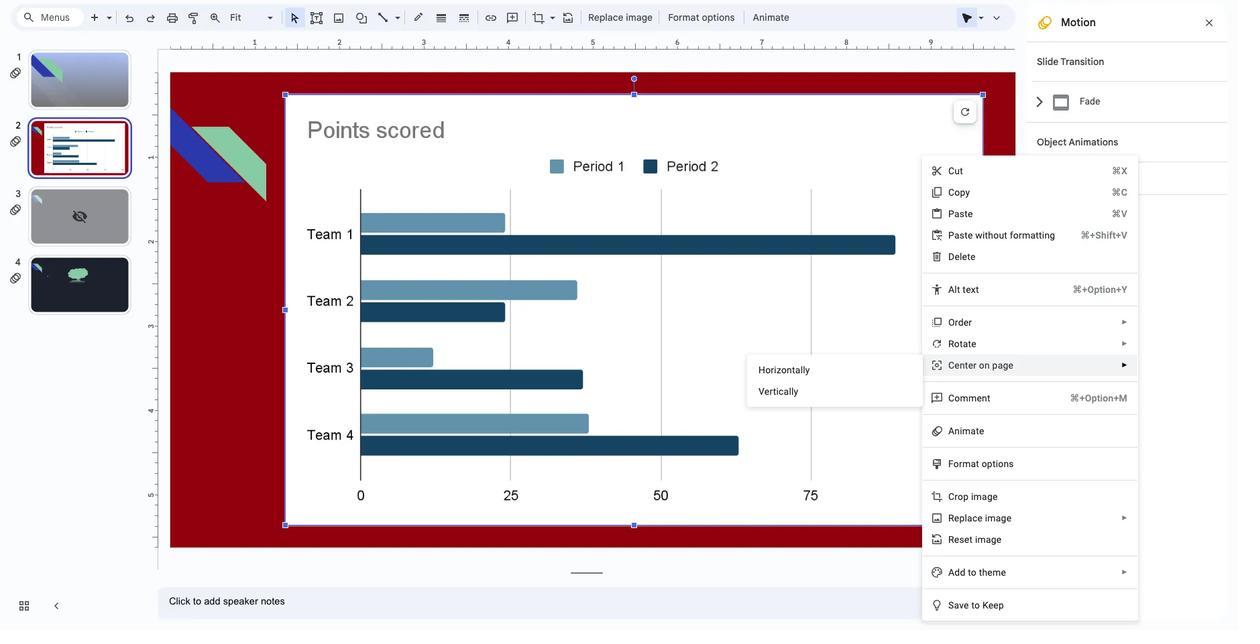 Task type: locate. For each thing, give the bounding box(es) containing it.
add for add animation
[[1056, 172, 1074, 185]]

on
[[980, 360, 991, 371]]

format up crop
[[949, 459, 980, 470]]

0 horizontal spatial options
[[702, 11, 735, 23]]

2 ► from the top
[[1122, 340, 1129, 348]]

image
[[626, 11, 653, 23], [972, 492, 998, 503], [986, 513, 1012, 524], [976, 535, 1002, 546]]

add up save
[[949, 568, 966, 579]]

paste for paste
[[949, 209, 974, 219]]

mode and view toolbar
[[957, 4, 1008, 31]]

5 ► from the top
[[1122, 569, 1129, 577]]

0 vertical spatial options
[[702, 11, 735, 23]]

0 vertical spatial paste
[[949, 209, 974, 219]]

replace inside popup button
[[589, 11, 624, 23]]

replace image button
[[585, 7, 656, 28]]

add left animation
[[1056, 172, 1074, 185]]

image left format options button
[[626, 11, 653, 23]]

► for replace image
[[1122, 515, 1129, 522]]

⌘+shift+v
[[1081, 230, 1128, 241]]

0 horizontal spatial format options
[[669, 11, 735, 23]]

options inside button
[[702, 11, 735, 23]]

1 ► from the top
[[1122, 319, 1129, 326]]

to right save
[[972, 601, 981, 611]]

menu
[[903, 0, 1139, 631], [748, 355, 923, 407]]

animate inside button
[[753, 11, 790, 23]]

1 paste from the top
[[949, 209, 974, 219]]

0 horizontal spatial replace
[[589, 11, 624, 23]]

► for rotate
[[1122, 340, 1129, 348]]

paste down copy
[[949, 209, 974, 219]]

3 ► from the top
[[1122, 362, 1129, 369]]

1 horizontal spatial options
[[982, 459, 1015, 470]]

replace inside "menu"
[[949, 513, 983, 524]]

options left animate button
[[702, 11, 735, 23]]

0 vertical spatial replace image
[[589, 11, 653, 23]]

paste up delete
[[949, 230, 974, 241]]

1 vertical spatial options
[[982, 459, 1015, 470]]

insert image image
[[331, 8, 347, 27]]

fade
[[1081, 96, 1101, 107]]

replace image
[[589, 11, 653, 23], [949, 513, 1012, 524]]

0 horizontal spatial add
[[949, 568, 966, 579]]

h orizontally
[[759, 365, 811, 376]]

1 horizontal spatial animate
[[949, 426, 985, 437]]

format options inside button
[[669, 11, 735, 23]]

format options inside "menu"
[[949, 459, 1015, 470]]

1 vertical spatial to
[[972, 601, 981, 611]]

border dash option
[[457, 8, 472, 27]]

⌘x element
[[1096, 164, 1128, 178]]

⌘+option+m
[[1071, 393, 1128, 404]]

1 vertical spatial paste
[[949, 230, 974, 241]]

⌘+option+y
[[1073, 285, 1128, 295]]

0 vertical spatial to
[[969, 568, 977, 579]]

1 vertical spatial replace
[[949, 513, 983, 524]]

0 horizontal spatial format
[[669, 11, 700, 23]]

animate
[[753, 11, 790, 23], [949, 426, 985, 437]]

slide transition
[[1038, 56, 1105, 68]]

Menus field
[[17, 8, 84, 27]]

vertically v element
[[759, 387, 803, 397]]

1 vertical spatial add
[[949, 568, 966, 579]]

0 vertical spatial animate
[[753, 11, 790, 23]]

format options
[[669, 11, 735, 23], [949, 459, 1015, 470]]

replace
[[589, 11, 624, 23], [949, 513, 983, 524]]

animation
[[1077, 172, 1122, 185]]

animate inside "menu"
[[949, 426, 985, 437]]

Zoom text field
[[228, 8, 266, 27]]

new slide with layout image
[[103, 9, 112, 13]]

rotate
[[949, 339, 977, 350]]

format inside button
[[669, 11, 700, 23]]

add animation
[[1056, 172, 1122, 185]]

add inside button
[[1056, 172, 1074, 185]]

0 vertical spatial replace
[[589, 11, 624, 23]]

animations
[[1070, 136, 1119, 148]]

1 horizontal spatial format
[[949, 459, 980, 470]]

1 vertical spatial animate
[[949, 426, 985, 437]]

v
[[759, 387, 765, 397]]

1 horizontal spatial format options
[[949, 459, 1015, 470]]

to left theme on the right bottom of the page
[[969, 568, 977, 579]]

⌘c
[[1112, 187, 1128, 198]]

fade tab
[[1032, 81, 1228, 122]]

motion
[[1062, 16, 1097, 30]]

paste
[[949, 209, 974, 219], [949, 230, 974, 241]]

1 horizontal spatial replace image
[[949, 513, 1012, 524]]

to for add
[[969, 568, 977, 579]]

h
[[759, 365, 766, 376]]

►
[[1122, 319, 1129, 326], [1122, 340, 1129, 348], [1122, 362, 1129, 369], [1122, 515, 1129, 522], [1122, 569, 1129, 577]]

⌘v
[[1112, 209, 1128, 219]]

options
[[702, 11, 735, 23], [982, 459, 1015, 470]]

format
[[669, 11, 700, 23], [949, 459, 980, 470]]

► for center on page
[[1122, 362, 1129, 369]]

options inside "menu"
[[982, 459, 1015, 470]]

shape image
[[354, 8, 369, 27]]

0 horizontal spatial replace image
[[589, 11, 653, 23]]

options up crop image
[[982, 459, 1015, 470]]

1 horizontal spatial replace
[[949, 513, 983, 524]]

format right replace image popup button
[[669, 11, 700, 23]]

paste without formatting
[[949, 230, 1056, 241]]

main toolbar
[[83, 0, 797, 481]]

cut
[[949, 166, 964, 177]]

add inside "menu"
[[949, 568, 966, 579]]

chart options element
[[954, 101, 980, 123]]

to for save
[[972, 601, 981, 611]]

crop image
[[949, 492, 998, 503]]

0 vertical spatial format
[[669, 11, 700, 23]]

motion application
[[0, 0, 1239, 631]]

2 paste from the top
[[949, 230, 974, 241]]

to
[[969, 568, 977, 579], [972, 601, 981, 611]]

1 vertical spatial format
[[949, 459, 980, 470]]

1 vertical spatial format options
[[949, 459, 1015, 470]]

navigation
[[0, 36, 148, 631]]

1 vertical spatial replace image
[[949, 513, 1012, 524]]

4 ► from the top
[[1122, 515, 1129, 522]]

menu containing h
[[748, 355, 923, 407]]

theme
[[980, 568, 1007, 579]]

format inside "menu"
[[949, 459, 980, 470]]

v ertically
[[759, 387, 799, 397]]

ertically
[[765, 387, 799, 397]]

1 horizontal spatial add
[[1056, 172, 1074, 185]]

copy
[[949, 187, 971, 198]]

comment
[[949, 393, 991, 404]]

0 vertical spatial add
[[1056, 172, 1074, 185]]

formatting
[[1011, 230, 1056, 241]]

horizontally h element
[[759, 365, 815, 376]]

live pointer settings image
[[976, 9, 985, 13]]

0 vertical spatial format options
[[669, 11, 735, 23]]

add
[[1056, 172, 1074, 185], [949, 568, 966, 579]]

0 horizontal spatial animate
[[753, 11, 790, 23]]



Task type: vqa. For each thing, say whether or not it's contained in the screenshot.
add comment (⌘+option+m) image
no



Task type: describe. For each thing, give the bounding box(es) containing it.
motion section
[[1027, 4, 1228, 620]]

replace image inside "menu"
[[949, 513, 1012, 524]]

⌘c element
[[1096, 186, 1128, 199]]

alt text
[[949, 285, 980, 295]]

without
[[976, 230, 1008, 241]]

► for order
[[1122, 319, 1129, 326]]

object
[[1038, 136, 1067, 148]]

paste for paste without formatting
[[949, 230, 974, 241]]

linked chart options image
[[958, 104, 974, 120]]

add to theme
[[949, 568, 1007, 579]]

► for add to theme
[[1122, 569, 1129, 577]]

save to keep
[[949, 601, 1005, 611]]

Zoom field
[[226, 8, 279, 28]]

object animations
[[1038, 136, 1119, 148]]

border color: transparent image
[[411, 8, 427, 26]]

⌘+shift+v element
[[1065, 229, 1128, 242]]

navigation inside motion application
[[0, 36, 148, 631]]

⌘+option+m element
[[1055, 392, 1128, 405]]

⌘+option+y element
[[1057, 283, 1128, 297]]

animate button
[[747, 7, 796, 28]]

image right crop
[[972, 492, 998, 503]]

⌘x
[[1113, 166, 1128, 177]]

replace image inside popup button
[[589, 11, 653, 23]]

add animation button
[[1038, 170, 1131, 187]]

reset image
[[949, 535, 1002, 546]]

center on page
[[949, 360, 1014, 371]]

slide
[[1038, 56, 1059, 68]]

alt
[[949, 285, 961, 295]]

border weight option
[[434, 8, 449, 27]]

crop
[[949, 492, 969, 503]]

menu inside motion application
[[748, 355, 923, 407]]

keep
[[983, 601, 1005, 611]]

order
[[949, 317, 973, 328]]

image right reset
[[976, 535, 1002, 546]]

save
[[949, 601, 970, 611]]

format options button
[[663, 7, 741, 28]]

delete
[[949, 252, 976, 262]]

page
[[993, 360, 1014, 371]]

transition
[[1061, 56, 1105, 68]]

reset
[[949, 535, 973, 546]]

image inside popup button
[[626, 11, 653, 23]]

text
[[963, 285, 980, 295]]

menu containing cut
[[903, 0, 1139, 631]]

image up reset image on the right bottom of page
[[986, 513, 1012, 524]]

⌘v element
[[1096, 207, 1128, 221]]

add for add to theme
[[949, 568, 966, 579]]

orizontally
[[766, 365, 811, 376]]

center
[[949, 360, 977, 371]]



